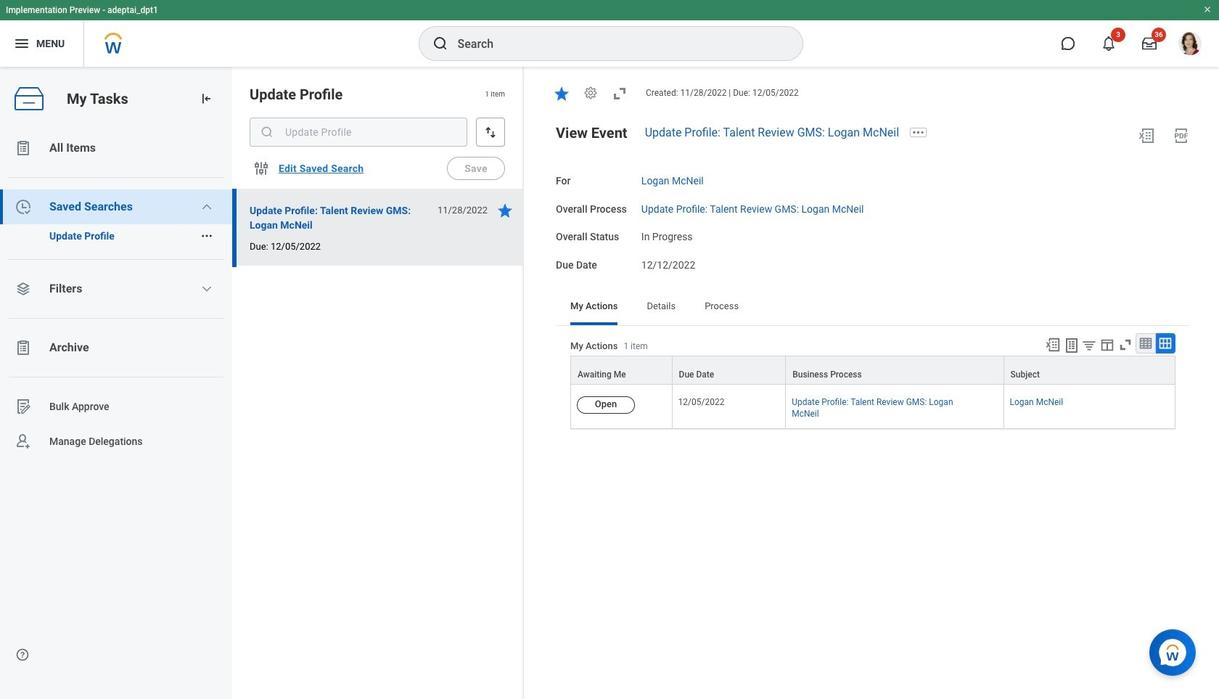 Task type: describe. For each thing, give the bounding box(es) containing it.
export to excel image for export to worksheets image
[[1046, 337, 1062, 353]]

perspective image
[[15, 280, 32, 298]]

sort image
[[484, 125, 498, 139]]

none text field inside the item list element
[[250, 118, 468, 147]]

related actions image
[[200, 229, 213, 243]]

expand table image
[[1159, 336, 1173, 351]]

transformation import image
[[199, 91, 213, 106]]

click to view/edit grid preferences image
[[1100, 337, 1116, 353]]

gear image
[[584, 86, 598, 101]]

1 clipboard image from the top
[[15, 139, 32, 157]]

rename image
[[15, 398, 32, 415]]

search image
[[260, 125, 274, 139]]

search image
[[432, 35, 449, 52]]

notifications large image
[[1102, 36, 1117, 51]]

0 horizontal spatial star image
[[497, 202, 514, 219]]

profile logan mcneil image
[[1179, 32, 1202, 58]]

select to filter grid data image
[[1082, 338, 1098, 353]]

1 horizontal spatial star image
[[553, 85, 571, 102]]

item list element
[[232, 67, 524, 699]]

justify image
[[13, 35, 30, 52]]

view printable version (pdf) image
[[1173, 127, 1191, 144]]

0 horizontal spatial fullscreen image
[[611, 85, 629, 102]]



Task type: vqa. For each thing, say whether or not it's contained in the screenshot.
toolbar
yes



Task type: locate. For each thing, give the bounding box(es) containing it.
row
[[571, 356, 1176, 385], [571, 385, 1176, 429]]

chevron down image
[[201, 201, 213, 213]]

0 horizontal spatial export to excel image
[[1046, 337, 1062, 353]]

clock check image
[[15, 198, 32, 216]]

1 horizontal spatial export to excel image
[[1139, 127, 1156, 144]]

export to worksheets image
[[1064, 337, 1081, 354]]

chevron down image
[[201, 283, 213, 295]]

1 row from the top
[[571, 356, 1176, 385]]

export to excel image for "view printable version (pdf)" icon
[[1139, 127, 1156, 144]]

star image
[[553, 85, 571, 102], [497, 202, 514, 219]]

0 vertical spatial fullscreen image
[[611, 85, 629, 102]]

clipboard image
[[15, 139, 32, 157], [15, 339, 32, 357]]

Search Workday  search field
[[458, 28, 773, 60]]

export to excel image left export to worksheets image
[[1046, 337, 1062, 353]]

export to excel image left "view printable version (pdf)" icon
[[1139, 127, 1156, 144]]

fullscreen image
[[611, 85, 629, 102], [1118, 337, 1134, 353]]

close environment banner image
[[1204, 5, 1213, 14]]

clipboard image up "clock check" icon
[[15, 139, 32, 157]]

2 row from the top
[[571, 385, 1176, 429]]

tab list
[[556, 290, 1191, 325]]

0 vertical spatial star image
[[553, 85, 571, 102]]

inbox large image
[[1143, 36, 1157, 51]]

1 vertical spatial clipboard image
[[15, 339, 32, 357]]

0 vertical spatial export to excel image
[[1139, 127, 1156, 144]]

None text field
[[250, 118, 468, 147]]

toolbar
[[1039, 333, 1176, 356]]

0 vertical spatial clipboard image
[[15, 139, 32, 157]]

clipboard image down perspective image
[[15, 339, 32, 357]]

1 vertical spatial export to excel image
[[1046, 337, 1062, 353]]

1 horizontal spatial fullscreen image
[[1118, 337, 1134, 353]]

question outline image
[[15, 648, 30, 662]]

fullscreen image right gear image
[[611, 85, 629, 102]]

list
[[0, 131, 232, 699]]

fullscreen image right click to view/edit grid preferences image
[[1118, 337, 1134, 353]]

table image
[[1139, 336, 1154, 351]]

export to excel image
[[1139, 127, 1156, 144], [1046, 337, 1062, 353]]

1 vertical spatial star image
[[497, 202, 514, 219]]

banner
[[0, 0, 1220, 67]]

2 clipboard image from the top
[[15, 339, 32, 357]]

1 vertical spatial fullscreen image
[[1118, 337, 1134, 353]]

configure image
[[253, 160, 270, 177]]

user plus image
[[15, 433, 32, 450]]



